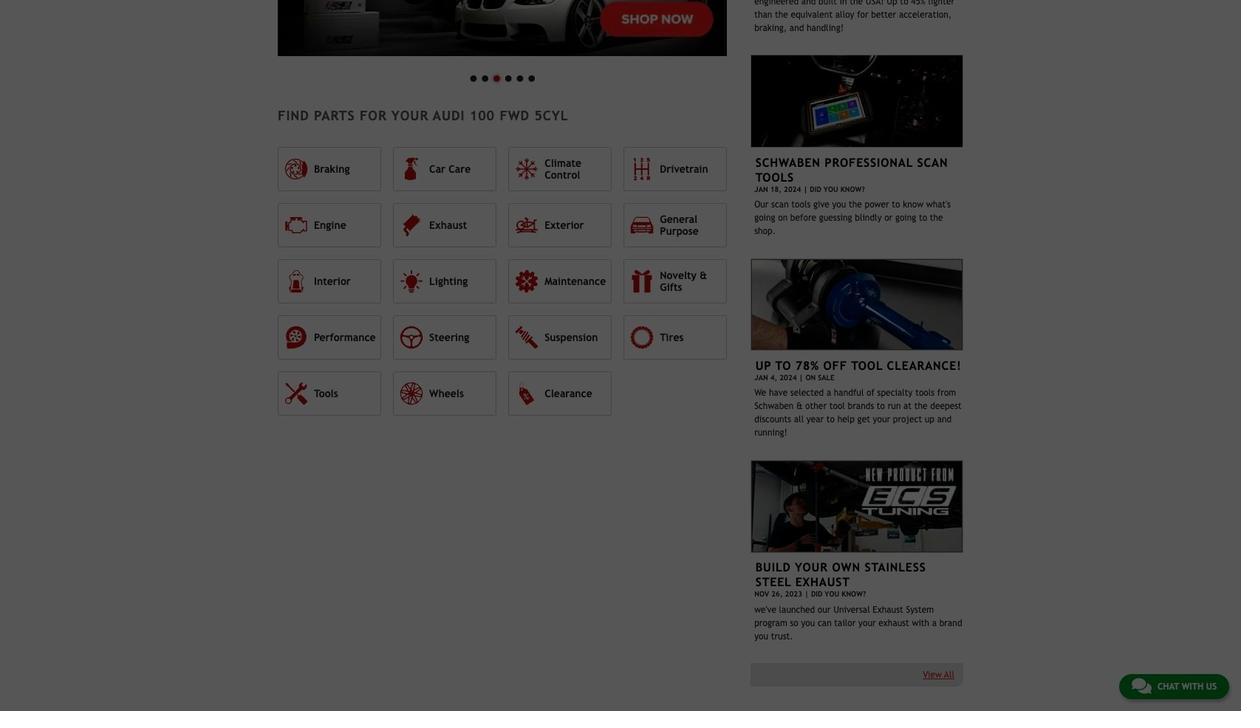 Task type: vqa. For each thing, say whether or not it's contained in the screenshot.
Schwaben Professional Scan Tools image
yes



Task type: locate. For each thing, give the bounding box(es) containing it.
up to 78% off tool clearance! image
[[751, 258, 964, 351]]

generic - monthly recap image
[[278, 0, 728, 56]]



Task type: describe. For each thing, give the bounding box(es) containing it.
schwaben professional scan tools image
[[751, 55, 964, 148]]

build your own stainless steel exhaust image
[[751, 461, 964, 554]]



